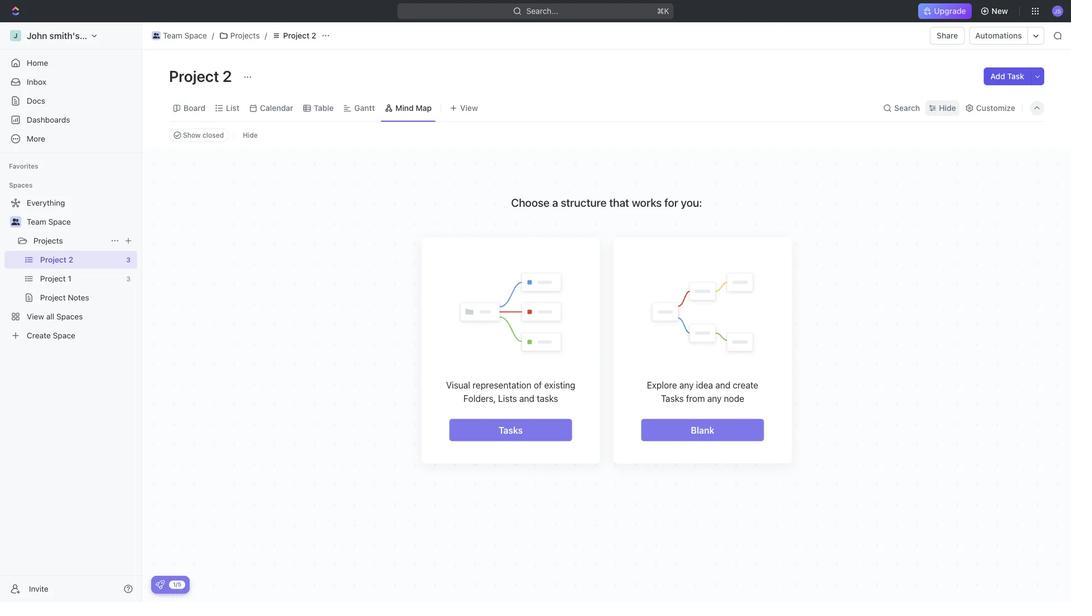 Task type: describe. For each thing, give the bounding box(es) containing it.
2 / from the left
[[265, 31, 267, 40]]

search
[[894, 103, 920, 113]]

john smith's workspace, , element
[[10, 30, 21, 41]]

blank button
[[641, 419, 764, 441]]

show closed
[[183, 131, 224, 139]]

gantt
[[354, 103, 375, 113]]

search button
[[880, 100, 923, 116]]

1 vertical spatial team space link
[[27, 213, 135, 231]]

js
[[1054, 8, 1061, 14]]

map
[[416, 103, 432, 113]]

mind map
[[396, 103, 432, 113]]

add task button
[[984, 68, 1031, 85]]

task
[[1007, 72, 1024, 81]]

hide button
[[238, 129, 262, 142]]

list link
[[224, 100, 239, 116]]

blank
[[691, 425, 714, 436]]

hide button
[[926, 100, 959, 116]]

smith's
[[49, 30, 80, 41]]

more
[[27, 134, 45, 143]]

0 horizontal spatial any
[[679, 380, 694, 390]]

more button
[[4, 130, 137, 148]]

user group image
[[11, 219, 20, 225]]

works
[[632, 196, 662, 209]]

calendar
[[260, 103, 293, 113]]

0 vertical spatial team space
[[163, 31, 207, 40]]

sidebar navigation
[[0, 22, 144, 603]]

and inside visual representation of existing folders, lists and tasks
[[519, 393, 534, 404]]

new button
[[976, 2, 1015, 20]]

dashboards link
[[4, 111, 137, 129]]

upgrade link
[[919, 3, 972, 19]]

explore
[[647, 380, 677, 390]]

board link
[[181, 100, 205, 116]]

1/5
[[173, 582, 181, 588]]

customize
[[976, 103, 1015, 113]]

3 for 2
[[126, 256, 131, 264]]

choose a structure that works for you:
[[511, 196, 702, 209]]

inbox
[[27, 77, 46, 86]]

mind maps tasks image
[[457, 271, 565, 356]]

view all spaces link
[[4, 308, 135, 326]]

workspace
[[82, 30, 128, 41]]

new
[[992, 6, 1008, 16]]

structure
[[561, 196, 607, 209]]

mind
[[396, 103, 414, 113]]

board
[[184, 103, 205, 113]]

home
[[27, 58, 48, 68]]

lists
[[498, 393, 517, 404]]

notes
[[68, 293, 89, 302]]

hide inside button
[[243, 131, 258, 139]]

show
[[183, 131, 201, 139]]

closed
[[202, 131, 224, 139]]

team space inside sidebar navigation
[[27, 217, 71, 227]]

from
[[686, 393, 705, 404]]

0 vertical spatial projects
[[230, 31, 260, 40]]

add
[[991, 72, 1005, 81]]

folders,
[[463, 393, 496, 404]]

project notes link
[[40, 289, 135, 307]]

⌘k
[[657, 6, 669, 16]]

0 horizontal spatial spaces
[[9, 181, 33, 189]]

list
[[226, 103, 239, 113]]

user group image
[[153, 33, 160, 38]]

0 vertical spatial 2
[[312, 31, 316, 40]]

1 vertical spatial project 2 link
[[40, 251, 122, 269]]

gantt link
[[352, 100, 375, 116]]

search...
[[526, 6, 558, 16]]

tree inside sidebar navigation
[[4, 194, 137, 345]]

js button
[[1049, 2, 1067, 20]]

favorites
[[9, 162, 38, 170]]

1 horizontal spatial team space link
[[149, 29, 210, 42]]

1 vertical spatial any
[[707, 393, 722, 404]]



Task type: vqa. For each thing, say whether or not it's contained in the screenshot.
ME
no



Task type: locate. For each thing, give the bounding box(es) containing it.
share button
[[930, 27, 965, 45]]

3 for 1
[[126, 275, 131, 283]]

visual representation of existing folders, lists and tasks
[[446, 380, 575, 404]]

space down view all spaces link
[[53, 331, 75, 340]]

1 / from the left
[[212, 31, 214, 40]]

1 vertical spatial projects
[[33, 236, 63, 245]]

view for view
[[460, 103, 478, 113]]

customize button
[[962, 100, 1019, 116]]

and inside explore any idea and create tasks from any node
[[715, 380, 731, 390]]

0 horizontal spatial projects link
[[33, 232, 106, 250]]

1 horizontal spatial tasks
[[661, 393, 684, 404]]

home link
[[4, 54, 137, 72]]

and up node
[[715, 380, 731, 390]]

2 inside tree
[[68, 255, 73, 264]]

1 horizontal spatial projects
[[230, 31, 260, 40]]

1 horizontal spatial team
[[163, 31, 182, 40]]

0 horizontal spatial project 2
[[40, 255, 73, 264]]

hide inside dropdown button
[[939, 103, 956, 113]]

tasks button
[[449, 419, 572, 441]]

1 vertical spatial spaces
[[56, 312, 83, 321]]

1 vertical spatial view
[[27, 312, 44, 321]]

1 horizontal spatial hide
[[939, 103, 956, 113]]

2
[[312, 31, 316, 40], [223, 67, 232, 85], [68, 255, 73, 264]]

0 vertical spatial tasks
[[661, 393, 684, 404]]

inbox link
[[4, 73, 137, 91]]

view right map
[[460, 103, 478, 113]]

1 vertical spatial project 2
[[169, 67, 235, 85]]

all
[[46, 312, 54, 321]]

3
[[126, 256, 131, 264], [126, 275, 131, 283]]

john smith's workspace
[[27, 30, 128, 41]]

project 2 inside sidebar navigation
[[40, 255, 73, 264]]

2 vertical spatial 2
[[68, 255, 73, 264]]

2 vertical spatial space
[[53, 331, 75, 340]]

tree
[[4, 194, 137, 345]]

team right user group icon in the top of the page
[[163, 31, 182, 40]]

projects link
[[216, 29, 263, 42], [33, 232, 106, 250]]

0 vertical spatial and
[[715, 380, 731, 390]]

any down idea at bottom
[[707, 393, 722, 404]]

mind maps image
[[649, 271, 757, 356]]

invite
[[29, 585, 48, 594]]

hide right search
[[939, 103, 956, 113]]

project notes
[[40, 293, 89, 302]]

1 horizontal spatial view
[[460, 103, 478, 113]]

0 vertical spatial team
[[163, 31, 182, 40]]

1 horizontal spatial any
[[707, 393, 722, 404]]

project 2
[[283, 31, 316, 40], [169, 67, 235, 85], [40, 255, 73, 264]]

1 horizontal spatial project 2
[[169, 67, 235, 85]]

create space link
[[4, 327, 135, 345]]

team
[[163, 31, 182, 40], [27, 217, 46, 227]]

1 vertical spatial hide
[[243, 131, 258, 139]]

j
[[14, 32, 18, 40]]

spaces
[[9, 181, 33, 189], [56, 312, 83, 321]]

docs link
[[4, 92, 137, 110]]

project 1 link
[[40, 270, 122, 288]]

1 vertical spatial 2
[[223, 67, 232, 85]]

1 vertical spatial and
[[519, 393, 534, 404]]

0 horizontal spatial project 2 link
[[40, 251, 122, 269]]

project 1
[[40, 274, 71, 283]]

1 horizontal spatial project 2 link
[[269, 29, 319, 42]]

0 horizontal spatial team space
[[27, 217, 71, 227]]

upgrade
[[934, 6, 966, 16]]

tasks
[[661, 393, 684, 404], [499, 425, 523, 436]]

tasks
[[537, 393, 558, 404]]

1 horizontal spatial and
[[715, 380, 731, 390]]

team space right user group icon in the top of the page
[[163, 31, 207, 40]]

2 vertical spatial project 2
[[40, 255, 73, 264]]

0 horizontal spatial tasks
[[499, 425, 523, 436]]

project for the bottommost the "project 2" link
[[40, 255, 66, 264]]

0 vertical spatial project 2 link
[[269, 29, 319, 42]]

and
[[715, 380, 731, 390], [519, 393, 534, 404]]

create
[[733, 380, 758, 390]]

docs
[[27, 96, 45, 105]]

1 horizontal spatial 2
[[223, 67, 232, 85]]

0 horizontal spatial team
[[27, 217, 46, 227]]

representation
[[473, 380, 531, 390]]

2 horizontal spatial project 2
[[283, 31, 316, 40]]

tasks inside explore any idea and create tasks from any node
[[661, 393, 684, 404]]

table
[[314, 103, 334, 113]]

0 horizontal spatial 2
[[68, 255, 73, 264]]

team space down 'everything'
[[27, 217, 71, 227]]

create space
[[27, 331, 75, 340]]

1 horizontal spatial spaces
[[56, 312, 83, 321]]

tasks inside button
[[499, 425, 523, 436]]

2 horizontal spatial 2
[[312, 31, 316, 40]]

space
[[184, 31, 207, 40], [48, 217, 71, 227], [53, 331, 75, 340]]

existing
[[544, 380, 575, 390]]

mind map link
[[393, 100, 432, 116]]

table link
[[312, 100, 334, 116]]

view button
[[446, 95, 482, 121]]

0 horizontal spatial team space link
[[27, 213, 135, 231]]

node
[[724, 393, 744, 404]]

0 horizontal spatial view
[[27, 312, 44, 321]]

2 3 from the top
[[126, 275, 131, 283]]

onboarding checklist button element
[[156, 581, 165, 590]]

team right user group image
[[27, 217, 46, 227]]

team space link
[[149, 29, 210, 42], [27, 213, 135, 231]]

a
[[552, 196, 558, 209]]

0 horizontal spatial hide
[[243, 131, 258, 139]]

onboarding checklist button image
[[156, 581, 165, 590]]

space right user group icon in the top of the page
[[184, 31, 207, 40]]

1
[[68, 274, 71, 283]]

0 vertical spatial project 2
[[283, 31, 316, 40]]

add task
[[991, 72, 1024, 81]]

projects inside tree
[[33, 236, 63, 245]]

view button
[[446, 100, 482, 116]]

0 vertical spatial view
[[460, 103, 478, 113]]

john
[[27, 30, 47, 41]]

1 horizontal spatial projects link
[[216, 29, 263, 42]]

0 vertical spatial any
[[679, 380, 694, 390]]

any up from
[[679, 380, 694, 390]]

share
[[937, 31, 958, 40]]

for
[[664, 196, 678, 209]]

view for view all spaces
[[27, 312, 44, 321]]

1 horizontal spatial /
[[265, 31, 267, 40]]

everything link
[[4, 194, 135, 212]]

team inside tree
[[27, 217, 46, 227]]

project
[[283, 31, 310, 40], [169, 67, 219, 85], [40, 255, 66, 264], [40, 274, 66, 283], [40, 293, 66, 302]]

dashboards
[[27, 115, 70, 124]]

project for "project 1" link
[[40, 274, 66, 283]]

0 vertical spatial hide
[[939, 103, 956, 113]]

1 vertical spatial team
[[27, 217, 46, 227]]

team space
[[163, 31, 207, 40], [27, 217, 71, 227]]

tree containing everything
[[4, 194, 137, 345]]

of
[[534, 380, 542, 390]]

view inside sidebar navigation
[[27, 312, 44, 321]]

0 horizontal spatial and
[[519, 393, 534, 404]]

0 vertical spatial team space link
[[149, 29, 210, 42]]

0 vertical spatial 3
[[126, 256, 131, 264]]

calendar link
[[258, 100, 293, 116]]

visual
[[446, 380, 470, 390]]

view inside button
[[460, 103, 478, 113]]

1 horizontal spatial team space
[[163, 31, 207, 40]]

everything
[[27, 198, 65, 208]]

1 vertical spatial 3
[[126, 275, 131, 283]]

1 vertical spatial projects link
[[33, 232, 106, 250]]

1 vertical spatial tasks
[[499, 425, 523, 436]]

0 horizontal spatial projects
[[33, 236, 63, 245]]

favorites button
[[4, 160, 43, 173]]

0 vertical spatial space
[[184, 31, 207, 40]]

1 vertical spatial space
[[48, 217, 71, 227]]

show closed button
[[169, 129, 229, 142]]

and down of
[[519, 393, 534, 404]]

automations
[[975, 31, 1022, 40]]

choose
[[511, 196, 550, 209]]

tasks down explore
[[661, 393, 684, 404]]

create
[[27, 331, 51, 340]]

tasks down lists on the left bottom of page
[[499, 425, 523, 436]]

view
[[460, 103, 478, 113], [27, 312, 44, 321]]

that
[[609, 196, 629, 209]]

project for "project notes" link in the left of the page
[[40, 293, 66, 302]]

0 vertical spatial projects link
[[216, 29, 263, 42]]

projects
[[230, 31, 260, 40], [33, 236, 63, 245]]

you:
[[681, 196, 702, 209]]

hide right the closed
[[243, 131, 258, 139]]

0 vertical spatial spaces
[[9, 181, 33, 189]]

automations button
[[970, 27, 1028, 44]]

1 3 from the top
[[126, 256, 131, 264]]

0 horizontal spatial /
[[212, 31, 214, 40]]

project 2 link
[[269, 29, 319, 42], [40, 251, 122, 269]]

view all spaces
[[27, 312, 83, 321]]

idea
[[696, 380, 713, 390]]

spaces down 'favorites'
[[9, 181, 33, 189]]

1 vertical spatial team space
[[27, 217, 71, 227]]

spaces up create space link
[[56, 312, 83, 321]]

explore any idea and create tasks from any node
[[647, 380, 758, 404]]

space down everything link
[[48, 217, 71, 227]]

view left all
[[27, 312, 44, 321]]



